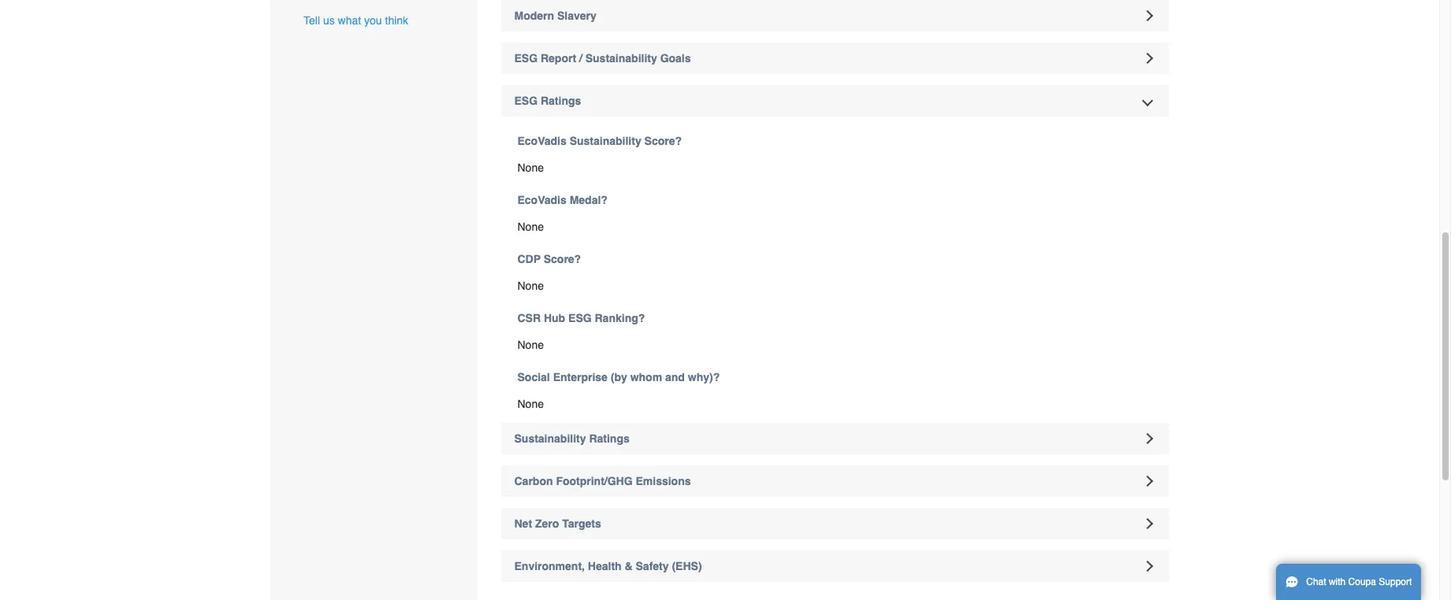 Task type: describe. For each thing, give the bounding box(es) containing it.
coupa
[[1348, 577, 1376, 588]]

esg for esg ratings
[[514, 95, 538, 107]]

social
[[517, 371, 550, 384]]

2 vertical spatial sustainability
[[514, 433, 586, 445]]

esg ratings
[[514, 95, 581, 107]]

carbon footprint/ghg emissions
[[514, 475, 691, 488]]

esg for esg report / sustainability goals
[[514, 52, 538, 65]]

&
[[625, 560, 633, 573]]

csr
[[517, 312, 541, 325]]

modern slavery heading
[[501, 0, 1169, 32]]

1 none from the top
[[517, 162, 544, 174]]

you
[[364, 14, 382, 27]]

zero
[[535, 518, 559, 530]]

esg ratings button
[[501, 85, 1169, 117]]

enterprise
[[553, 371, 608, 384]]

safety
[[636, 560, 669, 573]]

2 vertical spatial esg
[[568, 312, 592, 325]]

(by
[[611, 371, 627, 384]]

esg ratings heading
[[501, 85, 1169, 117]]

sustainability ratings button
[[501, 423, 1169, 455]]

modern
[[514, 9, 554, 22]]

footprint/ghg
[[556, 475, 633, 488]]

4 none from the top
[[517, 339, 544, 352]]

cdp
[[517, 253, 541, 266]]

environment, health & safety (ehs)
[[514, 560, 702, 573]]

ranking?
[[595, 312, 645, 325]]

0 horizontal spatial score?
[[544, 253, 581, 266]]

0 vertical spatial sustainability
[[585, 52, 657, 65]]

tell
[[303, 14, 320, 27]]

cdp score?
[[517, 253, 581, 266]]

us
[[323, 14, 335, 27]]

net zero targets button
[[501, 508, 1169, 540]]

chat with coupa support button
[[1276, 564, 1421, 601]]

ecovadis for ecovadis sustainability score?
[[517, 135, 567, 147]]

ecovadis sustainability score?
[[517, 135, 682, 147]]

what
[[338, 14, 361, 27]]

hub
[[544, 312, 565, 325]]

social enterprise (by whom and why)?
[[517, 371, 720, 384]]

net zero targets heading
[[501, 508, 1169, 540]]

carbon footprint/ghg emissions button
[[501, 466, 1169, 497]]

ecovadis medal?
[[517, 194, 608, 207]]



Task type: vqa. For each thing, say whether or not it's contained in the screenshot.
CDP
yes



Task type: locate. For each thing, give the bounding box(es) containing it.
ecovadis for ecovadis medal?
[[517, 194, 567, 207]]

5 none from the top
[[517, 398, 544, 411]]

environment, health & safety (ehs) button
[[501, 551, 1169, 583]]

chat
[[1306, 577, 1326, 588]]

2 ecovadis from the top
[[517, 194, 567, 207]]

sustainability up carbon
[[514, 433, 586, 445]]

think
[[385, 14, 408, 27]]

ecovadis left medal? on the top left
[[517, 194, 567, 207]]

ratings down the report
[[541, 95, 581, 107]]

slavery
[[557, 9, 597, 22]]

ecovadis
[[517, 135, 567, 147], [517, 194, 567, 207]]

ecovadis down esg ratings
[[517, 135, 567, 147]]

1 vertical spatial esg
[[514, 95, 538, 107]]

sustainability ratings
[[514, 433, 630, 445]]

csr hub esg ranking?
[[517, 312, 645, 325]]

ratings
[[541, 95, 581, 107], [589, 433, 630, 445]]

and
[[665, 371, 685, 384]]

chat with coupa support
[[1306, 577, 1412, 588]]

0 vertical spatial ecovadis
[[517, 135, 567, 147]]

ratings for sustainability ratings
[[589, 433, 630, 445]]

none down social
[[517, 398, 544, 411]]

0 horizontal spatial ratings
[[541, 95, 581, 107]]

score?
[[644, 135, 682, 147], [544, 253, 581, 266]]

health
[[588, 560, 622, 573]]

esg
[[514, 52, 538, 65], [514, 95, 538, 107], [568, 312, 592, 325]]

why)?
[[688, 371, 720, 384]]

none down the cdp on the top of page
[[517, 280, 544, 292]]

report
[[541, 52, 576, 65]]

sustainability up medal? on the top left
[[570, 135, 641, 147]]

ratings up carbon footprint/ghg emissions
[[589, 433, 630, 445]]

sustainability ratings heading
[[501, 423, 1169, 455]]

(ehs)
[[672, 560, 702, 573]]

none down csr
[[517, 339, 544, 352]]

environment, health & safety (ehs) heading
[[501, 551, 1169, 583]]

none up the cdp on the top of page
[[517, 221, 544, 233]]

net
[[514, 518, 532, 530]]

none
[[517, 162, 544, 174], [517, 221, 544, 233], [517, 280, 544, 292], [517, 339, 544, 352], [517, 398, 544, 411]]

2 none from the top
[[517, 221, 544, 233]]

1 vertical spatial ecovadis
[[517, 194, 567, 207]]

1 vertical spatial ratings
[[589, 433, 630, 445]]

1 horizontal spatial ratings
[[589, 433, 630, 445]]

tell us what you think
[[303, 14, 408, 27]]

sustainability
[[585, 52, 657, 65], [570, 135, 641, 147], [514, 433, 586, 445]]

1 vertical spatial score?
[[544, 253, 581, 266]]

esg inside "dropdown button"
[[514, 95, 538, 107]]

carbon
[[514, 475, 553, 488]]

modern slavery button
[[501, 0, 1169, 32]]

tell us what you think button
[[303, 13, 408, 29]]

sustainability right /
[[585, 52, 657, 65]]

carbon footprint/ghg emissions heading
[[501, 466, 1169, 497]]

environment,
[[514, 560, 585, 573]]

whom
[[630, 371, 662, 384]]

3 none from the top
[[517, 280, 544, 292]]

0 vertical spatial esg
[[514, 52, 538, 65]]

support
[[1379, 577, 1412, 588]]

ratings for esg ratings
[[541, 95, 581, 107]]

0 vertical spatial score?
[[644, 135, 682, 147]]

medal?
[[570, 194, 608, 207]]

1 vertical spatial sustainability
[[570, 135, 641, 147]]

1 ecovadis from the top
[[517, 135, 567, 147]]

ratings inside sustainability ratings dropdown button
[[589, 433, 630, 445]]

net zero targets
[[514, 518, 601, 530]]

none up ecovadis medal?
[[517, 162, 544, 174]]

esg inside dropdown button
[[514, 52, 538, 65]]

ratings inside esg ratings "dropdown button"
[[541, 95, 581, 107]]

goals
[[660, 52, 691, 65]]

0 vertical spatial ratings
[[541, 95, 581, 107]]

modern slavery
[[514, 9, 597, 22]]

esg report / sustainability goals heading
[[501, 43, 1169, 74]]

esg report / sustainability goals button
[[501, 43, 1169, 74]]

esg report / sustainability goals
[[514, 52, 691, 65]]

1 horizontal spatial score?
[[644, 135, 682, 147]]

targets
[[562, 518, 601, 530]]

/
[[579, 52, 582, 65]]

with
[[1329, 577, 1346, 588]]

emissions
[[636, 475, 691, 488]]



